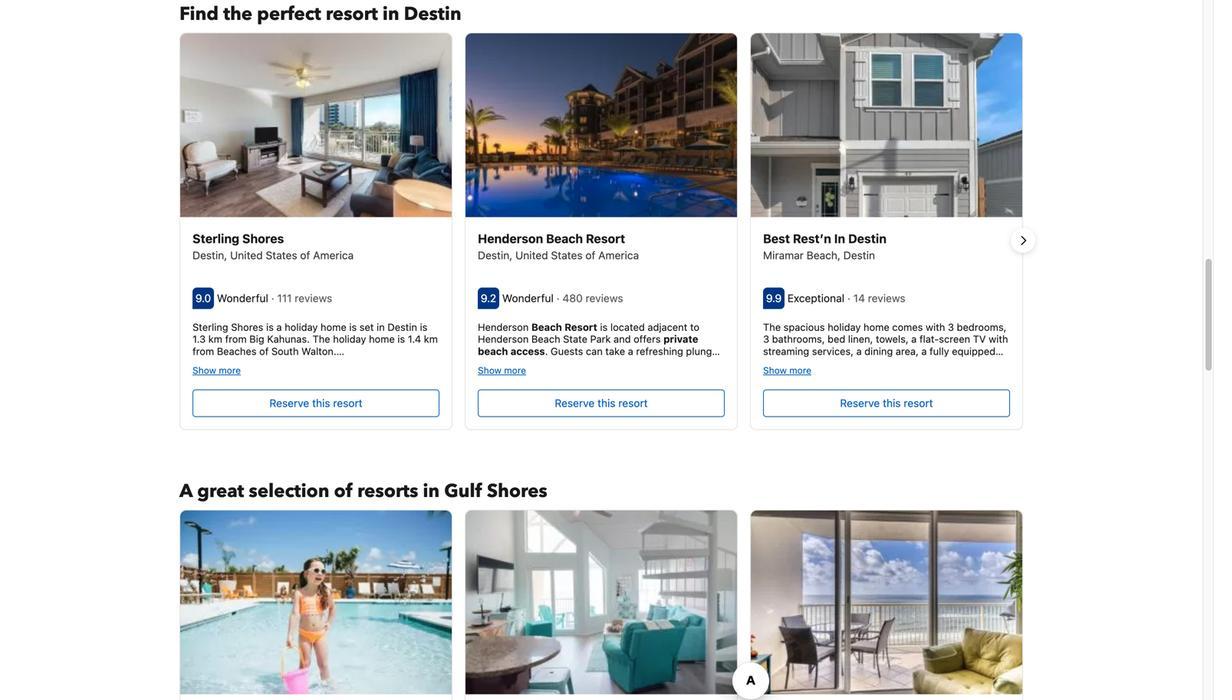 Task type: describe. For each thing, give the bounding box(es) containing it.
henderson beach resort image
[[466, 33, 737, 217]]

is right 'wifi'
[[574, 405, 581, 417]]

of left resorts
[[334, 479, 353, 505]]

that
[[497, 382, 516, 393]]

gulf
[[444, 479, 482, 505]]

guests.
[[657, 405, 691, 417]]

sterling shores image
[[180, 33, 452, 217]]

kitchen
[[213, 370, 247, 381]]

of inside sterling shores destin, united states of america
[[300, 249, 310, 262]]

grand beach resort penthouse 1 section
[[465, 510, 738, 701]]

the inside the kitchen is equipped with an oven, a microwave and a fridge and there is a private bathroom.
[[193, 370, 210, 381]]

henderson beach resort
[[478, 322, 597, 333]]

refreshing
[[636, 346, 683, 357]]

with up bath
[[857, 358, 876, 369]]

take
[[605, 346, 625, 357]]

1 horizontal spatial from
[[225, 334, 247, 345]]

0 horizontal spatial from
[[193, 346, 214, 357]]

property types region
[[167, 33, 1035, 449]]

adjacent
[[648, 322, 687, 333]]

beach for henderson beach resort
[[531, 322, 562, 333]]

beach
[[478, 346, 508, 357]]

unwind
[[638, 358, 671, 369]]

america inside sterling shores destin, united states of america
[[313, 249, 354, 262]]

dining inside the spacious holiday home comes with 3 bedrooms, 3 bathrooms, bed linen, towels, a flat-screen tv with streaming services, a dining area, a fully equipped kitchen, and a patio with garden views. the unit at the property features a bath and a dressing room. for added
[[864, 346, 893, 357]]

best rest'n in destin miramar beach, destin
[[763, 232, 887, 262]]

resort right perfect
[[326, 2, 378, 27]]

patio
[[831, 358, 854, 369]]

in
[[834, 232, 845, 246]]

, the accommodation has a private entrance and soundproofing.
[[763, 382, 1010, 405]]

at
[[987, 358, 996, 369]]

selection
[[249, 479, 329, 505]]

from 111 reviews element
[[271, 292, 335, 305]]

tv
[[973, 334, 986, 345]]

equipped inside the spacious holiday home comes with 3 bedrooms, 3 bathrooms, bed linen, towels, a flat-screen tv with streaming services, a dining area, a fully equipped kitchen, and a patio with garden views. the unit at the property features a bath and a dressing room. for added
[[952, 346, 996, 357]]

henderson beach resort destin, united states of america
[[478, 232, 639, 262]]

has
[[950, 382, 967, 393]]

in inside sterling shores is a holiday home is set in destin is 1.3 km from big kahunas. the holiday home is 1.4 km from beaches of south walton.
[[377, 322, 385, 333]]

resort for henderson beach resort
[[565, 322, 597, 333]]

united inside sterling shores destin, united states of america
[[230, 249, 263, 262]]

added
[[781, 382, 810, 393]]

provided
[[584, 405, 625, 417]]

9.0
[[195, 292, 211, 305]]

full
[[703, 358, 717, 369]]

oven,
[[342, 370, 368, 381]]

show for destin
[[763, 365, 787, 376]]

show for destin,
[[478, 365, 501, 376]]

scored 9.0 element
[[193, 288, 214, 310]]

reserve for united
[[269, 397, 309, 410]]

entrance
[[763, 394, 804, 405]]

and inside , the accommodation has a private entrance and soundproofing.
[[807, 394, 824, 405]]

is right kitchen
[[250, 370, 257, 381]]

a up views.
[[921, 346, 927, 357]]

bed
[[828, 334, 845, 345]]

private inside , the accommodation has a private entrance and soundproofing.
[[978, 382, 1010, 393]]

more for united
[[219, 365, 241, 376]]

resort for best rest'n in destin
[[904, 397, 933, 410]]

henderson inside is located adjacent to henderson beach state park and offers
[[478, 334, 529, 345]]

0 horizontal spatial are
[[552, 382, 567, 393]]

is right there
[[298, 382, 305, 393]]

next image
[[1014, 232, 1032, 250]]

bathroom.
[[351, 382, 399, 393]]

space
[[579, 394, 607, 405]]

private inside private beach
[[663, 334, 698, 345]]

the down access
[[521, 358, 536, 369]]

a inside . guests can take a refreshing plunge in one of the property's 2 pools or unwind in the full service spa. several dining options are available on site that guests are sure to enjoy. 30,000 square feet of meeting and event space is available as well. complimentary wifi is provided for all guests.
[[628, 346, 633, 357]]

miramar
[[763, 249, 804, 262]]

wonderful for henderson
[[502, 292, 554, 305]]

2 vertical spatial shores
[[487, 479, 547, 505]]

resort for sterling shores
[[333, 397, 363, 410]]

big
[[249, 334, 264, 345]]

0 horizontal spatial holiday
[[285, 322, 318, 333]]

a up bathroom.
[[370, 370, 376, 381]]

the inside sterling shores is a holiday home is set in destin is 1.3 km from big kahunas. the holiday home is 1.4 km from beaches of south walton.
[[313, 334, 330, 345]]

service
[[478, 370, 511, 381]]

is left 1.4
[[398, 334, 405, 345]]

wifi
[[551, 405, 571, 417]]

is up kahunas.
[[266, 322, 274, 333]]

plunge
[[686, 346, 718, 357]]

9.2
[[481, 292, 496, 305]]

beaches
[[217, 346, 257, 357]]

with up flat-
[[926, 322, 945, 333]]

dining inside . guests can take a refreshing plunge in one of the property's 2 pools or unwind in the full service spa. several dining options are available on site that guests are sure to enjoy. 30,000 square feet of meeting and event space is available as well. complimentary wifi is provided for all guests.
[[573, 370, 602, 381]]

reserve this resort for destin
[[840, 397, 933, 410]]

a right there
[[308, 382, 314, 393]]

reserve this resort link for destin
[[763, 390, 1010, 417]]

best rest'n in destin link
[[763, 230, 1010, 248]]

is inside is located adjacent to henderson beach state park and offers
[[600, 322, 608, 333]]

area,
[[896, 346, 919, 357]]

spacious
[[784, 322, 825, 333]]

reviews for henderson beach resort
[[586, 292, 623, 305]]

best rest'n in destin image
[[751, 33, 1022, 217]]

fully
[[930, 346, 949, 357]]

there
[[271, 382, 295, 393]]

feet
[[705, 382, 723, 393]]

of down site at the bottom
[[478, 394, 487, 405]]

offers
[[634, 334, 661, 345]]

0 vertical spatial 3
[[948, 322, 954, 333]]

and left there
[[251, 382, 268, 393]]

0 vertical spatial available
[[659, 370, 700, 381]]

accommodation
[[873, 382, 948, 393]]

kitchen,
[[763, 358, 800, 369]]

state
[[563, 334, 587, 345]]

1 horizontal spatial home
[[369, 334, 395, 345]]

private inside the kitchen is equipped with an oven, a microwave and a fridge and there is a private bathroom.
[[316, 382, 348, 393]]

best rest'n in destin section
[[750, 33, 1023, 431]]

this for henderson beach resort
[[597, 397, 615, 410]]

meeting
[[490, 394, 528, 405]]

sure
[[570, 382, 590, 393]]

on
[[702, 370, 714, 381]]

all
[[643, 405, 654, 417]]

private beach
[[478, 334, 698, 357]]

the kitchen is equipped with an oven, a microwave and a fridge and there is a private bathroom.
[[193, 370, 428, 393]]

show more for united
[[193, 365, 241, 376]]

and up the "property"
[[803, 358, 820, 369]]

show more button for destin,
[[478, 365, 526, 376]]

can
[[586, 346, 603, 357]]

room.
[[967, 370, 994, 381]]

park
[[590, 334, 611, 345]]

9.2 wonderful 480 reviews
[[481, 292, 626, 305]]

the right the find
[[223, 2, 252, 27]]

unit
[[967, 358, 984, 369]]

sterling shores destin, united states of america
[[193, 232, 354, 262]]

complimentary
[[478, 405, 548, 417]]

the inside the spacious holiday home comes with 3 bedrooms, 3 bathrooms, bed linen, towels, a flat-screen tv with streaming services, a dining area, a fully equipped kitchen, and a patio with garden views. the unit at the property features a bath and a dressing room. for added
[[763, 370, 778, 381]]

bedrooms,
[[957, 322, 1007, 333]]

states inside henderson beach resort destin, united states of america
[[551, 249, 583, 262]]

a up accommodation
[[916, 370, 922, 381]]

and inside . guests can take a refreshing plunge in one of the property's 2 pools or unwind in the full service spa. several dining options are available on site that guests are sure to enjoy. 30,000 square feet of meeting and event space is available as well. complimentary wifi is provided for all guests.
[[530, 394, 548, 405]]

property's
[[539, 358, 587, 369]]

reserve this resort link for united
[[193, 390, 439, 417]]

111
[[277, 292, 292, 305]]

a down 'linen,'
[[856, 346, 862, 357]]

beach,
[[807, 249, 841, 262]]

from 480 reviews element
[[557, 292, 626, 305]]

soundproofing.
[[827, 394, 897, 405]]

henderson beach resort link
[[478, 230, 725, 248]]

and up accommodation
[[896, 370, 913, 381]]

linen,
[[848, 334, 873, 345]]

reserve this resort link for destin,
[[478, 390, 725, 417]]

grand beach resort penthouse 1 image
[[466, 511, 737, 695]]

henderson for henderson beach resort
[[478, 322, 529, 333]]

rated wonderful element for sterling
[[217, 292, 271, 305]]

sterling for sterling shores is a holiday home is set in destin is 1.3 km from big kahunas. the holiday home is 1.4 km from beaches of south walton.
[[193, 322, 228, 333]]

is up 1.4
[[420, 322, 427, 333]]

the beach club resort and spa ii section
[[750, 510, 1023, 701]]

access
[[508, 346, 545, 357]]

resort for henderson beach resort destin, united states of america
[[586, 232, 625, 246]]

9.0 wonderful 111 reviews
[[195, 292, 335, 305]]

shores for sterling shores destin, united states of america
[[242, 232, 284, 246]]

located
[[610, 322, 645, 333]]

comes
[[892, 322, 923, 333]]

1.3
[[193, 334, 206, 345]]

the down plunge
[[685, 358, 700, 369]]



Task type: vqa. For each thing, say whether or not it's contained in the screenshot.
the area,
yes



Task type: locate. For each thing, give the bounding box(es) containing it.
1 reviews from the left
[[295, 292, 332, 305]]

reserve inside henderson beach resort section
[[555, 397, 595, 410]]

and inside is located adjacent to henderson beach state park and offers
[[614, 334, 631, 345]]

1 show more button from the left
[[193, 365, 241, 376]]

0 horizontal spatial united
[[230, 249, 263, 262]]

show more button up fridge
[[193, 365, 241, 376]]

hotel indigo orange beach - gulf shores, an ihg hotel image
[[180, 511, 452, 695]]

show more button for destin
[[763, 365, 811, 376]]

more
[[219, 365, 241, 376], [504, 365, 526, 376], [789, 365, 811, 376]]

1 vertical spatial to
[[593, 382, 602, 393]]

guests
[[551, 346, 583, 357]]

2 km from the left
[[424, 334, 438, 345]]

dining down 2
[[573, 370, 602, 381]]

rated wonderful element left "111"
[[217, 292, 271, 305]]

united
[[230, 249, 263, 262], [515, 249, 548, 262]]

wonderful inside henderson beach resort section
[[502, 292, 554, 305]]

the right ,
[[855, 382, 870, 393]]

a down services,
[[823, 358, 828, 369]]

shores up '9.0 wonderful 111 reviews'
[[242, 232, 284, 246]]

reviews right "111"
[[295, 292, 332, 305]]

a inside , the accommodation has a private entrance and soundproofing.
[[969, 382, 975, 393]]

streaming
[[763, 346, 809, 357]]

more inside the best rest'n in destin section
[[789, 365, 811, 376]]

.
[[545, 346, 548, 357]]

30,000
[[634, 382, 668, 393]]

show more button up 'that'
[[478, 365, 526, 376]]

2 destin, from the left
[[478, 249, 513, 262]]

1 rated wonderful element from the left
[[217, 292, 271, 305]]

reserve this resort for destin,
[[555, 397, 648, 410]]

beach inside henderson beach resort destin, united states of america
[[546, 232, 583, 246]]

0 horizontal spatial america
[[313, 249, 354, 262]]

henderson inside henderson beach resort destin, united states of america
[[478, 232, 543, 246]]

guests
[[518, 382, 550, 393]]

is up park
[[600, 322, 608, 333]]

this for sterling shores
[[312, 397, 330, 410]]

2 horizontal spatial more
[[789, 365, 811, 376]]

1 km from the left
[[208, 334, 222, 345]]

resort for henderson beach resort
[[618, 397, 648, 410]]

1 reserve this resort from the left
[[269, 397, 363, 410]]

a left bath
[[864, 370, 870, 381]]

reviews for sterling shores
[[295, 292, 332, 305]]

reserve this resort inside the best rest'n in destin section
[[840, 397, 933, 410]]

a
[[276, 322, 282, 333], [911, 334, 917, 345], [628, 346, 633, 357], [856, 346, 862, 357], [921, 346, 927, 357], [823, 358, 828, 369], [370, 370, 376, 381], [864, 370, 870, 381], [916, 370, 922, 381], [213, 382, 218, 393], [308, 382, 314, 393], [969, 382, 975, 393]]

1 horizontal spatial reserve this resort link
[[478, 390, 725, 417]]

from down 1.3 at top
[[193, 346, 214, 357]]

states down henderson beach resort link
[[551, 249, 583, 262]]

1 wonderful from the left
[[217, 292, 268, 305]]

of inside sterling shores is a holiday home is set in destin is 1.3 km from big kahunas. the holiday home is 1.4 km from beaches of south walton.
[[259, 346, 269, 357]]

with inside the kitchen is equipped with an oven, a microwave and a fridge and there is a private bathroom.
[[306, 370, 326, 381]]

rated wonderful element
[[217, 292, 271, 305], [502, 292, 557, 305]]

wonderful inside sterling shores section
[[217, 292, 268, 305]]

0 vertical spatial sterling
[[193, 232, 239, 246]]

reviews right 14
[[868, 292, 905, 305]]

480
[[563, 292, 583, 305]]

0 horizontal spatial wonderful
[[217, 292, 268, 305]]

show up for
[[763, 365, 787, 376]]

show more button inside henderson beach resort section
[[478, 365, 526, 376]]

1 vertical spatial available
[[620, 394, 660, 405]]

states
[[266, 249, 297, 262], [551, 249, 583, 262]]

2 horizontal spatial show more button
[[763, 365, 811, 376]]

the beach club resort and spa ii image
[[751, 511, 1022, 695]]

3 up the streaming on the right of page
[[763, 334, 769, 345]]

1 horizontal spatial rated wonderful element
[[502, 292, 557, 305]]

pools
[[598, 358, 623, 369]]

0 horizontal spatial rated wonderful element
[[217, 292, 271, 305]]

destin inside sterling shores is a holiday home is set in destin is 1.3 km from big kahunas. the holiday home is 1.4 km from beaches of south walton.
[[388, 322, 417, 333]]

destin, up 9.0
[[193, 249, 227, 262]]

fridge
[[221, 382, 248, 393]]

this for best rest'n in destin
[[883, 397, 901, 410]]

holiday inside the spacious holiday home comes with 3 bedrooms, 3 bathrooms, bed linen, towels, a flat-screen tv with streaming services, a dining area, a fully equipped kitchen, and a patio with garden views. the unit at the property features a bath and a dressing room. for added
[[828, 322, 861, 333]]

reserve this resort down bath
[[840, 397, 933, 410]]

3 reviews from the left
[[868, 292, 905, 305]]

more for destin
[[789, 365, 811, 376]]

2 reserve this resort link from the left
[[478, 390, 725, 417]]

,
[[850, 382, 853, 393]]

walton.
[[301, 346, 336, 357]]

the up dressing
[[946, 358, 964, 369]]

1 show more from the left
[[193, 365, 241, 376]]

1 sterling from the top
[[193, 232, 239, 246]]

reserve this resort inside henderson beach resort section
[[555, 397, 648, 410]]

0 horizontal spatial dining
[[573, 370, 602, 381]]

an
[[328, 370, 340, 381]]

to inside . guests can take a refreshing plunge in one of the property's 2 pools or unwind in the full service spa. several dining options are available on site that guests are sure to enjoy. 30,000 square feet of meeting and event space is available as well. complimentary wifi is provided for all guests.
[[593, 382, 602, 393]]

1 vertical spatial are
[[552, 382, 567, 393]]

scored 9.2 element
[[478, 288, 499, 310]]

more up 'that'
[[504, 365, 526, 376]]

3 reserve this resort from the left
[[840, 397, 933, 410]]

screen
[[939, 334, 970, 345]]

equipped up there
[[260, 370, 304, 381]]

1 states from the left
[[266, 249, 297, 262]]

this inside the best rest'n in destin section
[[883, 397, 901, 410]]

set
[[359, 322, 374, 333]]

show inside henderson beach resort section
[[478, 365, 501, 376]]

and down added
[[807, 394, 824, 405]]

0 vertical spatial shores
[[242, 232, 284, 246]]

3 show more from the left
[[763, 365, 811, 376]]

hotel indigo orange beach - gulf shores, an ihg hotel section
[[179, 510, 452, 701]]

1 horizontal spatial wonderful
[[502, 292, 554, 305]]

rated wonderful element up henderson beach resort
[[502, 292, 557, 305]]

1 horizontal spatial reviews
[[586, 292, 623, 305]]

great
[[197, 479, 244, 505]]

wonderful up henderson beach resort
[[502, 292, 554, 305]]

is located adjacent to henderson beach state park and offers
[[478, 322, 700, 345]]

1 america from the left
[[313, 249, 354, 262]]

2 horizontal spatial show more
[[763, 365, 811, 376]]

and left fridge
[[193, 382, 210, 393]]

as
[[663, 394, 673, 405]]

1 horizontal spatial km
[[424, 334, 438, 345]]

2 horizontal spatial reserve this resort
[[840, 397, 933, 410]]

rest'n
[[793, 232, 831, 246]]

available up for
[[620, 394, 660, 405]]

a inside sterling shores is a holiday home is set in destin is 1.3 km from big kahunas. the holiday home is 1.4 km from beaches of south walton.
[[276, 322, 282, 333]]

bath
[[873, 370, 893, 381]]

shores right gulf
[[487, 479, 547, 505]]

a up kahunas.
[[276, 322, 282, 333]]

beach for henderson beach resort destin, united states of america
[[546, 232, 583, 246]]

more for destin,
[[504, 365, 526, 376]]

0 vertical spatial henderson
[[478, 232, 543, 246]]

km
[[208, 334, 222, 345], [424, 334, 438, 345]]

reviews inside henderson beach resort section
[[586, 292, 623, 305]]

reserve
[[269, 397, 309, 410], [555, 397, 595, 410], [840, 397, 880, 410]]

reserve this resort down enjoy.
[[555, 397, 648, 410]]

with
[[926, 322, 945, 333], [989, 334, 1008, 345], [857, 358, 876, 369], [306, 370, 326, 381]]

2 horizontal spatial private
[[978, 382, 1010, 393]]

1 horizontal spatial are
[[642, 370, 656, 381]]

sterling shores link
[[193, 230, 439, 248]]

destin
[[404, 2, 461, 27], [848, 232, 887, 246], [843, 249, 875, 262], [388, 322, 417, 333]]

sterling shores section
[[179, 33, 452, 431]]

2 show from the left
[[478, 365, 501, 376]]

home down 'set'
[[369, 334, 395, 345]]

home inside the spacious holiday home comes with 3 bedrooms, 3 bathrooms, bed linen, towels, a flat-screen tv with streaming services, a dining area, a fully equipped kitchen, and a patio with garden views. the unit at the property features a bath and a dressing room. for added
[[864, 322, 889, 333]]

show more button inside the best rest'n in destin section
[[763, 365, 811, 376]]

shores for sterling shores is a holiday home is set in destin is 1.3 km from big kahunas. the holiday home is 1.4 km from beaches of south walton.
[[231, 322, 263, 333]]

1 united from the left
[[230, 249, 263, 262]]

1 horizontal spatial equipped
[[952, 346, 996, 357]]

this inside sterling shores section
[[312, 397, 330, 410]]

0 vertical spatial equipped
[[952, 346, 996, 357]]

show
[[193, 365, 216, 376], [478, 365, 501, 376], [763, 365, 787, 376]]

reserve this resort for united
[[269, 397, 363, 410]]

1 horizontal spatial united
[[515, 249, 548, 262]]

sterling for sterling shores destin, united states of america
[[193, 232, 239, 246]]

2 vertical spatial beach
[[531, 334, 560, 345]]

of up spa.
[[509, 358, 518, 369]]

america inside henderson beach resort destin, united states of america
[[598, 249, 639, 262]]

for
[[763, 382, 778, 393]]

a down comes
[[911, 334, 917, 345]]

2 horizontal spatial reserve
[[840, 397, 880, 410]]

this down accommodation
[[883, 397, 901, 410]]

1 horizontal spatial private
[[663, 334, 698, 345]]

from up 'beaches'
[[225, 334, 247, 345]]

of
[[300, 249, 310, 262], [585, 249, 595, 262], [259, 346, 269, 357], [509, 358, 518, 369], [478, 394, 487, 405], [334, 479, 353, 505]]

1 horizontal spatial destin,
[[478, 249, 513, 262]]

more inside henderson beach resort section
[[504, 365, 526, 376]]

a down kitchen
[[213, 382, 218, 393]]

0 vertical spatial are
[[642, 370, 656, 381]]

show more button down the streaming on the right of page
[[763, 365, 811, 376]]

to up plunge
[[690, 322, 700, 333]]

resorts
[[357, 479, 418, 505]]

of down big
[[259, 346, 269, 357]]

reserve for destin
[[840, 397, 880, 410]]

equipped inside the kitchen is equipped with an oven, a microwave and a fridge and there is a private bathroom.
[[260, 370, 304, 381]]

options
[[604, 370, 639, 381]]

show more up 'that'
[[478, 365, 526, 376]]

dining
[[864, 346, 893, 357], [573, 370, 602, 381]]

3 up screen
[[948, 322, 954, 333]]

show down 1.3 at top
[[193, 365, 216, 376]]

0 horizontal spatial private
[[316, 382, 348, 393]]

3 reserve from the left
[[840, 397, 880, 410]]

henderson for henderson beach resort destin, united states of america
[[478, 232, 543, 246]]

with right tv
[[989, 334, 1008, 345]]

sterling up 9.0
[[193, 232, 239, 246]]

show up site at the bottom
[[478, 365, 501, 376]]

1 horizontal spatial states
[[551, 249, 583, 262]]

show more button inside sterling shores section
[[193, 365, 241, 376]]

destin, inside henderson beach resort destin, united states of america
[[478, 249, 513, 262]]

reviews right 480 on the left of page
[[586, 292, 623, 305]]

to inside is located adjacent to henderson beach state park and offers
[[690, 322, 700, 333]]

are up 30,000
[[642, 370, 656, 381]]

1 horizontal spatial more
[[504, 365, 526, 376]]

dining down towels,
[[864, 346, 893, 357]]

sterling shores is a holiday home is set in destin is 1.3 km from big kahunas. the holiday home is 1.4 km from beaches of south walton.
[[193, 322, 438, 357]]

united up '9.0 wonderful 111 reviews'
[[230, 249, 263, 262]]

reserve down there
[[269, 397, 309, 410]]

1 horizontal spatial america
[[598, 249, 639, 262]]

reserve down ,
[[840, 397, 880, 410]]

are up event
[[552, 382, 567, 393]]

0 horizontal spatial this
[[312, 397, 330, 410]]

the up walton.
[[313, 334, 330, 345]]

reserve for destin,
[[555, 397, 595, 410]]

reserve inside the best rest'n in destin section
[[840, 397, 880, 410]]

show more inside sterling shores section
[[193, 365, 241, 376]]

1 vertical spatial equipped
[[260, 370, 304, 381]]

2
[[589, 358, 595, 369]]

show more up fridge
[[193, 365, 241, 376]]

available up square
[[659, 370, 700, 381]]

reviews inside sterling shores section
[[295, 292, 332, 305]]

1 horizontal spatial to
[[690, 322, 700, 333]]

square
[[670, 382, 702, 393]]

2 states from the left
[[551, 249, 583, 262]]

1 more from the left
[[219, 365, 241, 376]]

show inside sterling shores section
[[193, 365, 216, 376]]

1 vertical spatial henderson
[[478, 322, 529, 333]]

for
[[628, 405, 641, 417]]

the inside , the accommodation has a private entrance and soundproofing.
[[855, 382, 870, 393]]

shores inside sterling shores is a holiday home is set in destin is 1.3 km from big kahunas. the holiday home is 1.4 km from beaches of south walton.
[[231, 322, 263, 333]]

reviews for best rest'n in destin
[[868, 292, 905, 305]]

9.9 exceptional 14 reviews
[[766, 292, 908, 305]]

3 show from the left
[[763, 365, 787, 376]]

are
[[642, 370, 656, 381], [552, 382, 567, 393]]

2 henderson from the top
[[478, 322, 529, 333]]

dressing
[[924, 370, 964, 381]]

2 reserve this resort from the left
[[555, 397, 648, 410]]

0 horizontal spatial show more button
[[193, 365, 241, 376]]

reserve inside sterling shores section
[[269, 397, 309, 410]]

1 horizontal spatial dining
[[864, 346, 893, 357]]

14
[[853, 292, 865, 305]]

kahunas.
[[267, 334, 310, 345]]

1 vertical spatial shores
[[231, 322, 263, 333]]

0 horizontal spatial equipped
[[260, 370, 304, 381]]

1 horizontal spatial show more
[[478, 365, 526, 376]]

states down the sterling shores link at the left top of page
[[266, 249, 297, 262]]

1 henderson from the top
[[478, 232, 543, 246]]

microwave
[[378, 370, 428, 381]]

2 vertical spatial henderson
[[478, 334, 529, 345]]

resort inside section
[[618, 397, 648, 410]]

this down enjoy.
[[597, 397, 615, 410]]

0 horizontal spatial reviews
[[295, 292, 332, 305]]

holiday up kahunas.
[[285, 322, 318, 333]]

2 reserve from the left
[[555, 397, 595, 410]]

show more up added
[[763, 365, 811, 376]]

shores up big
[[231, 322, 263, 333]]

2 horizontal spatial reserve this resort link
[[763, 390, 1010, 417]]

2 horizontal spatial this
[[883, 397, 901, 410]]

3 show more button from the left
[[763, 365, 811, 376]]

show for united
[[193, 365, 216, 376]]

a up 'or'
[[628, 346, 633, 357]]

and down "located" at the top
[[614, 334, 631, 345]]

home up towels,
[[864, 322, 889, 333]]

united inside henderson beach resort destin, united states of america
[[515, 249, 548, 262]]

wonderful for sterling
[[217, 292, 268, 305]]

resort inside the best rest'n in destin section
[[904, 397, 933, 410]]

3 this from the left
[[883, 397, 901, 410]]

show more for destin,
[[478, 365, 526, 376]]

0 vertical spatial to
[[690, 322, 700, 333]]

0 vertical spatial beach
[[546, 232, 583, 246]]

1 destin, from the left
[[193, 249, 227, 262]]

show more inside the best rest'n in destin section
[[763, 365, 811, 376]]

2 sterling from the top
[[193, 322, 228, 333]]

reserve down sure
[[555, 397, 595, 410]]

destin, inside sterling shores destin, united states of america
[[193, 249, 227, 262]]

1 vertical spatial 3
[[763, 334, 769, 345]]

show more for destin
[[763, 365, 811, 376]]

0 horizontal spatial 3
[[763, 334, 769, 345]]

the up the streaming on the right of page
[[763, 322, 781, 333]]

a great selection of resorts in gulf shores
[[179, 479, 547, 505]]

1 horizontal spatial reserve this resort
[[555, 397, 648, 410]]

sterling inside sterling shores destin, united states of america
[[193, 232, 239, 246]]

views.
[[914, 358, 943, 369]]

reserve this resort inside sterling shores section
[[269, 397, 363, 410]]

2 horizontal spatial show
[[763, 365, 787, 376]]

2 united from the left
[[515, 249, 548, 262]]

resort inside henderson beach resort destin, united states of america
[[586, 232, 625, 246]]

1 horizontal spatial show
[[478, 365, 501, 376]]

rated wonderful element for henderson
[[502, 292, 557, 305]]

shores inside sterling shores destin, united states of america
[[242, 232, 284, 246]]

3 henderson from the top
[[478, 334, 529, 345]]

resort inside sterling shores section
[[333, 397, 363, 410]]

1 horizontal spatial this
[[597, 397, 615, 410]]

find the perfect resort in destin
[[179, 2, 461, 27]]

to
[[690, 322, 700, 333], [593, 382, 602, 393]]

1 vertical spatial resort
[[565, 322, 597, 333]]

to up "space" on the left bottom of the page
[[593, 382, 602, 393]]

show inside the best rest'n in destin section
[[763, 365, 787, 376]]

one
[[489, 358, 506, 369]]

0 horizontal spatial km
[[208, 334, 222, 345]]

is down enjoy.
[[609, 394, 617, 405]]

2 reviews from the left
[[586, 292, 623, 305]]

private down adjacent
[[663, 334, 698, 345]]

1 show from the left
[[193, 365, 216, 376]]

2 rated wonderful element from the left
[[502, 292, 557, 305]]

show more inside henderson beach resort section
[[478, 365, 526, 376]]

1 vertical spatial beach
[[531, 322, 562, 333]]

more up added
[[789, 365, 811, 376]]

is left 'set'
[[349, 322, 357, 333]]

2 this from the left
[[597, 397, 615, 410]]

sterling inside sterling shores is a holiday home is set in destin is 1.3 km from big kahunas. the holiday home is 1.4 km from beaches of south walton.
[[193, 322, 228, 333]]

henderson
[[478, 232, 543, 246], [478, 322, 529, 333], [478, 334, 529, 345]]

1 reserve from the left
[[269, 397, 309, 410]]

0 horizontal spatial reserve this resort
[[269, 397, 363, 410]]

1 reserve this resort link from the left
[[193, 390, 439, 417]]

henderson beach resort section
[[465, 33, 738, 431]]

holiday up the "bed"
[[828, 322, 861, 333]]

0 horizontal spatial to
[[593, 382, 602, 393]]

2 horizontal spatial holiday
[[828, 322, 861, 333]]

0 horizontal spatial more
[[219, 365, 241, 376]]

bathrooms,
[[772, 334, 825, 345]]

beach
[[546, 232, 583, 246], [531, 322, 562, 333], [531, 334, 560, 345]]

rated exceptional element
[[787, 292, 847, 305]]

0 horizontal spatial home
[[321, 322, 346, 333]]

this inside henderson beach resort section
[[597, 397, 615, 410]]

0 vertical spatial dining
[[864, 346, 893, 357]]

property
[[781, 370, 821, 381]]

1 vertical spatial sterling
[[193, 322, 228, 333]]

states inside sterling shores destin, united states of america
[[266, 249, 297, 262]]

0 horizontal spatial show more
[[193, 365, 241, 376]]

united up 9.2 wonderful 480 reviews on the top
[[515, 249, 548, 262]]

show more button for united
[[193, 365, 241, 376]]

0 vertical spatial resort
[[586, 232, 625, 246]]

more inside sterling shores section
[[219, 365, 241, 376]]

the left kitchen
[[193, 370, 210, 381]]

3 reserve this resort link from the left
[[763, 390, 1010, 417]]

reserve this resort
[[269, 397, 363, 410], [555, 397, 648, 410], [840, 397, 933, 410]]

1 horizontal spatial holiday
[[333, 334, 366, 345]]

1.4
[[408, 334, 421, 345]]

1 horizontal spatial reserve
[[555, 397, 595, 410]]

equipped up 'unit'
[[952, 346, 996, 357]]

enjoy.
[[605, 382, 632, 393]]

a
[[179, 479, 193, 505]]

9.9
[[766, 292, 782, 305]]

sterling up 1.3 at top
[[193, 322, 228, 333]]

best
[[763, 232, 790, 246]]

2 america from the left
[[598, 249, 639, 262]]

rated wonderful element inside sterling shores section
[[217, 292, 271, 305]]

private down an
[[316, 382, 348, 393]]

resort up state
[[565, 322, 597, 333]]

this down the kitchen is equipped with an oven, a microwave and a fridge and there is a private bathroom.
[[312, 397, 330, 410]]

1 horizontal spatial show more button
[[478, 365, 526, 376]]

resort down enjoy.
[[618, 397, 648, 410]]

show more
[[193, 365, 241, 376], [478, 365, 526, 376], [763, 365, 811, 376]]

0 horizontal spatial reserve this resort link
[[193, 390, 439, 417]]

show more button
[[193, 365, 241, 376], [478, 365, 526, 376], [763, 365, 811, 376]]

from 14 reviews element
[[847, 292, 908, 305]]

features
[[823, 370, 862, 381]]

beach inside is located adjacent to henderson beach state park and offers
[[531, 334, 560, 345]]

exceptional
[[787, 292, 844, 305]]

1 this from the left
[[312, 397, 330, 410]]

perfect
[[257, 2, 321, 27]]

2 wonderful from the left
[[502, 292, 554, 305]]

wonderful
[[217, 292, 268, 305], [502, 292, 554, 305]]

3
[[948, 322, 954, 333], [763, 334, 769, 345]]

scored 9.9 element
[[763, 288, 785, 310]]

of inside henderson beach resort destin, united states of america
[[585, 249, 595, 262]]

2 more from the left
[[504, 365, 526, 376]]

0 horizontal spatial reserve
[[269, 397, 309, 410]]

1 horizontal spatial 3
[[948, 322, 954, 333]]

home up walton.
[[321, 322, 346, 333]]

find
[[179, 2, 219, 27]]

available
[[659, 370, 700, 381], [620, 394, 660, 405]]

1 vertical spatial dining
[[573, 370, 602, 381]]

site
[[478, 382, 495, 393]]

2 horizontal spatial reviews
[[868, 292, 905, 305]]

home
[[321, 322, 346, 333], [864, 322, 889, 333], [369, 334, 395, 345]]

wonderful right 9.0
[[217, 292, 268, 305]]

destin, up 9.2
[[478, 249, 513, 262]]

3 more from the left
[[789, 365, 811, 376]]

2 show more button from the left
[[478, 365, 526, 376]]

km right 1.4
[[424, 334, 438, 345]]

america down the sterling shores link at the left top of page
[[313, 249, 354, 262]]

2 show more from the left
[[478, 365, 526, 376]]

0 horizontal spatial states
[[266, 249, 297, 262]]

0 horizontal spatial show
[[193, 365, 216, 376]]

reviews inside the best rest'n in destin section
[[868, 292, 905, 305]]

2 horizontal spatial home
[[864, 322, 889, 333]]

private down room.
[[978, 382, 1010, 393]]

0 horizontal spatial destin,
[[193, 249, 227, 262]]

well.
[[676, 394, 697, 405]]

resort
[[326, 2, 378, 27], [333, 397, 363, 410], [618, 397, 648, 410], [904, 397, 933, 410]]



